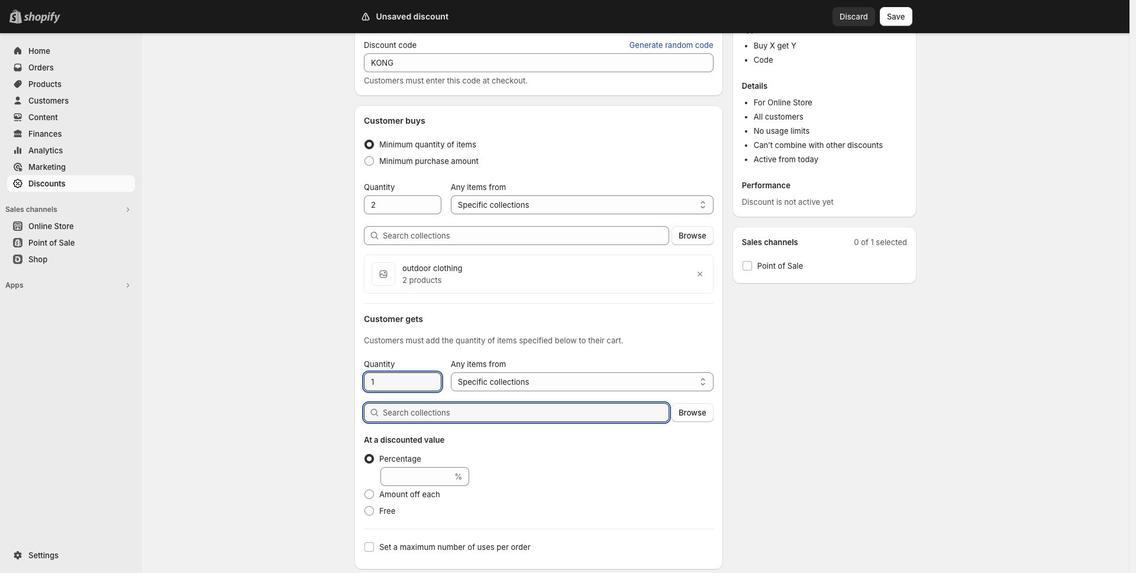 Task type: describe. For each thing, give the bounding box(es) containing it.
Search collections text field
[[383, 226, 670, 245]]

Search collections text field
[[383, 403, 670, 422]]



Task type: locate. For each thing, give the bounding box(es) containing it.
None text field
[[364, 195, 442, 214], [364, 372, 442, 391], [381, 467, 452, 486], [364, 195, 442, 214], [364, 372, 442, 391], [381, 467, 452, 486]]

None text field
[[364, 53, 714, 72]]

shopify image
[[24, 12, 60, 24]]



Task type: vqa. For each thing, say whether or not it's contained in the screenshot.
Pagination element
no



